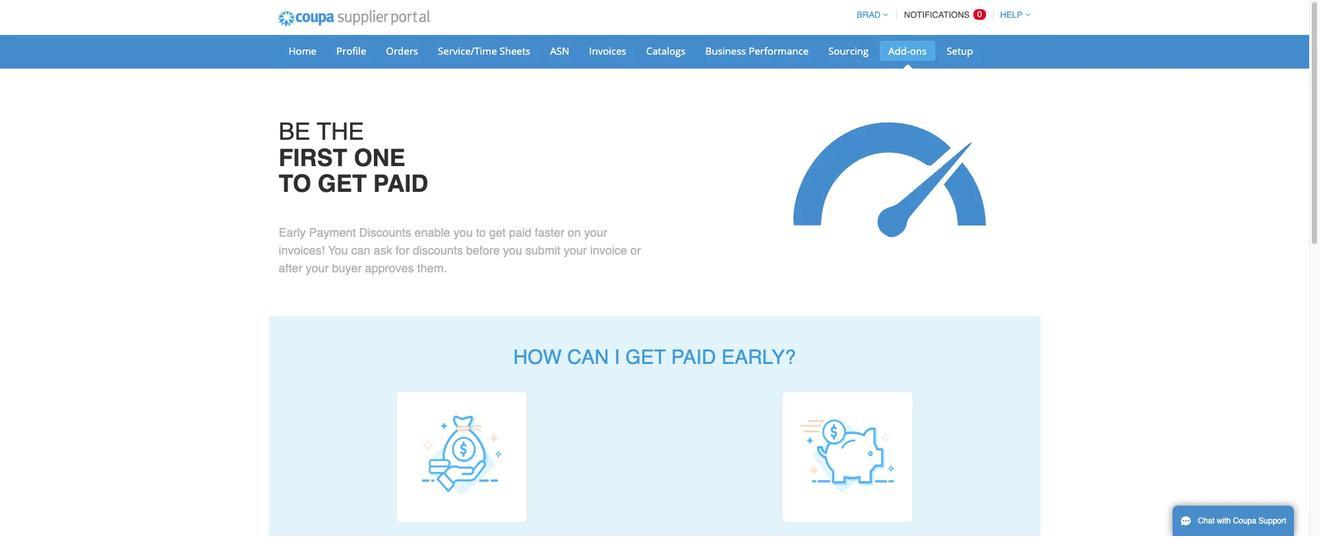 Task type: vqa. For each thing, say whether or not it's contained in the screenshot.
Catalogs link
yes



Task type: locate. For each thing, give the bounding box(es) containing it.
paid left early?
[[672, 346, 716, 369]]

orders
[[386, 44, 418, 57]]

paid
[[373, 170, 428, 197], [672, 346, 716, 369]]

ons
[[911, 44, 927, 57]]

paid
[[509, 226, 532, 239]]

business performance
[[706, 44, 809, 57]]

discounts
[[359, 226, 412, 239]]

0 horizontal spatial get
[[318, 170, 367, 197]]

navigation
[[851, 2, 1031, 28]]

get
[[318, 170, 367, 197], [626, 346, 666, 369]]

faster
[[535, 226, 565, 239]]

early
[[279, 226, 306, 239]]

0 vertical spatial get
[[318, 170, 367, 197]]

service/time sheets link
[[430, 41, 539, 61]]

approves
[[365, 261, 414, 275]]

orders link
[[378, 41, 427, 61]]

catalogs
[[647, 44, 686, 57]]

submit
[[526, 243, 561, 257]]

support
[[1259, 517, 1287, 526]]

1 vertical spatial get
[[626, 346, 666, 369]]

add-
[[889, 44, 911, 57]]

sheets
[[500, 44, 531, 57]]

your
[[585, 226, 608, 239], [564, 243, 587, 257], [306, 261, 329, 275]]

0 horizontal spatial paid
[[373, 170, 428, 197]]

business performance link
[[697, 41, 818, 61]]

1 vertical spatial paid
[[672, 346, 716, 369]]

or
[[631, 243, 641, 257]]

1 horizontal spatial paid
[[672, 346, 716, 369]]

1 horizontal spatial get
[[626, 346, 666, 369]]

service/time
[[438, 44, 497, 57]]

sourcing link
[[820, 41, 878, 61]]

them.
[[417, 261, 447, 275]]

get right to
[[318, 170, 367, 197]]

help link
[[995, 10, 1031, 20]]

performance
[[749, 44, 809, 57]]

0
[[978, 9, 983, 19]]

home
[[289, 44, 317, 57]]

notifications
[[905, 10, 970, 20]]

you
[[328, 243, 348, 257]]

to
[[279, 170, 311, 197]]

your right "on"
[[585, 226, 608, 239]]

1 horizontal spatial you
[[503, 243, 523, 257]]

be
[[279, 118, 311, 145]]

with
[[1218, 517, 1232, 526]]

you
[[454, 226, 473, 239], [503, 243, 523, 257]]

profile
[[337, 44, 366, 57]]

i
[[615, 346, 620, 369]]

0 vertical spatial paid
[[373, 170, 428, 197]]

invoice
[[591, 243, 627, 257]]

your down invoices!
[[306, 261, 329, 275]]

profile link
[[328, 41, 375, 61]]

1 vertical spatial you
[[503, 243, 523, 257]]

invoices
[[590, 44, 627, 57]]

you down paid
[[503, 243, 523, 257]]

brad link
[[851, 10, 889, 20]]

setup
[[947, 44, 974, 57]]

chat with coupa support
[[1199, 517, 1287, 526]]

your down "on"
[[564, 243, 587, 257]]

you left to
[[454, 226, 473, 239]]

paid up discounts
[[373, 170, 428, 197]]

0 vertical spatial you
[[454, 226, 473, 239]]

get right i at the bottom left of page
[[626, 346, 666, 369]]

ask
[[374, 243, 392, 257]]



Task type: describe. For each thing, give the bounding box(es) containing it.
be the first one to get paid
[[279, 118, 428, 197]]

invoices!
[[279, 243, 325, 257]]

can
[[567, 346, 609, 369]]

service/time sheets
[[438, 44, 531, 57]]

after
[[279, 261, 303, 275]]

brad
[[857, 10, 881, 20]]

chat
[[1199, 517, 1215, 526]]

catalogs link
[[638, 41, 695, 61]]

asn link
[[542, 41, 578, 61]]

how
[[514, 346, 562, 369]]

first
[[279, 144, 347, 171]]

sourcing
[[829, 44, 869, 57]]

for
[[396, 243, 410, 257]]

navigation containing notifications 0
[[851, 2, 1031, 28]]

0 horizontal spatial you
[[454, 226, 473, 239]]

business
[[706, 44, 747, 57]]

enable
[[415, 226, 451, 239]]

2 vertical spatial your
[[306, 261, 329, 275]]

notifications 0
[[905, 9, 983, 20]]

early payment discounts enable you to get paid faster on your invoices! you can ask for discounts before you submit your invoice or after your buyer approves them.
[[279, 226, 641, 275]]

add-ons
[[889, 44, 927, 57]]

can
[[351, 243, 371, 257]]

1 vertical spatial your
[[564, 243, 587, 257]]

early?
[[722, 346, 796, 369]]

paid inside be the first one to get paid
[[373, 170, 428, 197]]

0 vertical spatial your
[[585, 226, 608, 239]]

the
[[317, 118, 364, 145]]

coupa
[[1234, 517, 1257, 526]]

chat with coupa support button
[[1173, 506, 1295, 537]]

buyer
[[332, 261, 362, 275]]

asn
[[551, 44, 570, 57]]

discounts
[[413, 243, 463, 257]]

to
[[476, 226, 486, 239]]

payment
[[309, 226, 356, 239]]

one
[[354, 144, 406, 171]]

how can i get paid early?
[[514, 346, 796, 369]]

before
[[466, 243, 500, 257]]

get
[[489, 226, 506, 239]]

add-ons link
[[880, 41, 936, 61]]

get inside be the first one to get paid
[[318, 170, 367, 197]]

invoices link
[[581, 41, 635, 61]]

coupa supplier portal image
[[269, 2, 439, 35]]

home link
[[280, 41, 325, 61]]

help
[[1001, 10, 1023, 20]]

setup link
[[939, 41, 982, 61]]

on
[[568, 226, 581, 239]]



